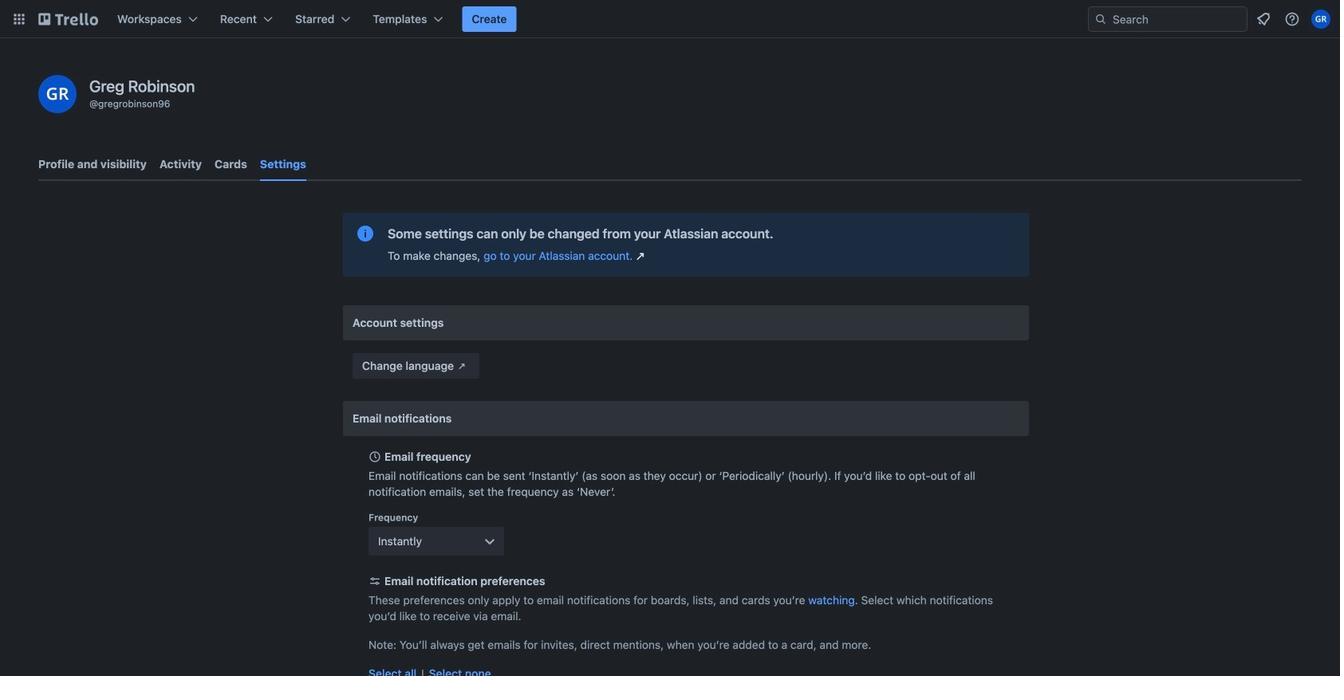 Task type: vqa. For each thing, say whether or not it's contained in the screenshot.
and
no



Task type: locate. For each thing, give the bounding box(es) containing it.
greg robinson (gregrobinson96) image
[[1312, 10, 1331, 29], [38, 75, 77, 113]]

0 horizontal spatial greg robinson (gregrobinson96) image
[[38, 75, 77, 113]]

sm image
[[454, 358, 470, 374]]

greg robinson (gregrobinson96) image right 'open information menu' icon
[[1312, 10, 1331, 29]]

greg robinson (gregrobinson96) image down back to home image
[[38, 75, 77, 113]]

Search field
[[1089, 6, 1248, 32]]

primary element
[[0, 0, 1341, 38]]

0 vertical spatial greg robinson (gregrobinson96) image
[[1312, 10, 1331, 29]]

search image
[[1095, 13, 1108, 26]]

back to home image
[[38, 6, 98, 32]]



Task type: describe. For each thing, give the bounding box(es) containing it.
1 horizontal spatial greg robinson (gregrobinson96) image
[[1312, 10, 1331, 29]]

0 notifications image
[[1255, 10, 1274, 29]]

1 vertical spatial greg robinson (gregrobinson96) image
[[38, 75, 77, 113]]

open information menu image
[[1285, 11, 1301, 27]]



